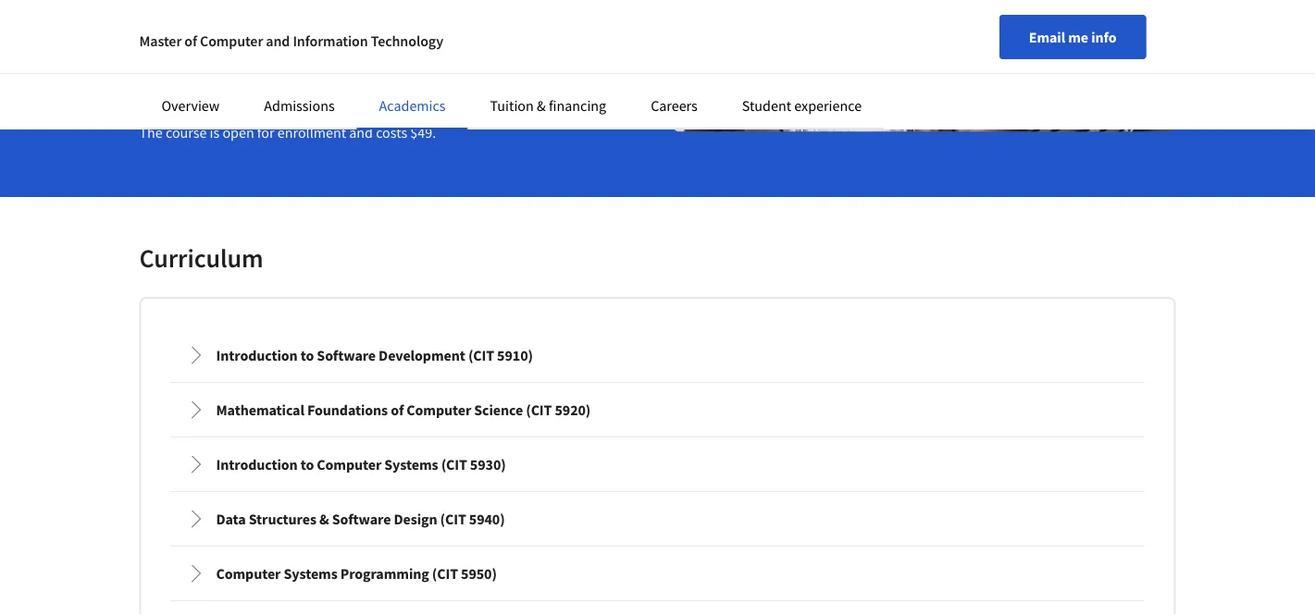 Task type: describe. For each thing, give the bounding box(es) containing it.
programming
[[341, 565, 429, 584]]

your
[[343, 101, 372, 120]]

& inside dropdown button
[[319, 511, 329, 529]]

me
[[1069, 28, 1089, 46]]

penn
[[239, 79, 270, 98]]

master
[[139, 31, 182, 50]]

development
[[379, 347, 466, 365]]

introduction to computer systems (cit 5930) button
[[172, 439, 1144, 491]]

computer up try
[[200, 31, 263, 50]]

computer inside introduction to computer systems (cit 5930) dropdown button
[[317, 456, 382, 475]]

the
[[139, 124, 163, 142]]

student
[[743, 96, 792, 115]]

0 vertical spatial systems
[[385, 456, 439, 475]]

introduction to software development (cit 5910)
[[216, 347, 533, 365]]

computational thinking for problem solving
[[139, 79, 641, 120]]

engineering's
[[273, 79, 357, 98]]

5950)
[[461, 565, 497, 584]]

design
[[394, 511, 438, 529]]

email me info button
[[1000, 15, 1147, 59]]

5940)
[[469, 511, 505, 529]]

careers
[[651, 96, 698, 115]]

information
[[293, 31, 368, 50]]

master of computer and information technology
[[139, 31, 444, 50]]

5910)
[[497, 347, 533, 365]]

computer inside computer systems programming (cit 5950) dropdown button
[[216, 565, 281, 584]]

you
[[139, 79, 162, 98]]

computer
[[502, 101, 563, 120]]

(cit left '5910)'
[[468, 347, 495, 365]]

alone
[[399, 79, 433, 98]]

ability
[[374, 101, 413, 120]]

to inside , and assess your ability to think like a computer scientist. the course is open for enrollment and costs $49.
[[416, 101, 429, 120]]

5920)
[[555, 401, 591, 420]]

experience
[[795, 96, 862, 115]]

assess
[[301, 101, 340, 120]]

course,
[[436, 79, 481, 98]]

curriculum
[[139, 243, 263, 275]]

course
[[166, 124, 207, 142]]

introduction to computer systems (cit 5930)
[[216, 456, 506, 475]]

0 vertical spatial of
[[185, 31, 197, 50]]

(cit left "5930)"
[[441, 456, 467, 475]]

try
[[218, 79, 236, 98]]

1 vertical spatial software
[[332, 511, 391, 529]]

think
[[432, 101, 464, 120]]

financing
[[549, 96, 607, 115]]

, and assess your ability to think like a computer scientist. the course is open for enrollment and costs $49.
[[139, 101, 621, 142]]

structures
[[249, 511, 317, 529]]

is
[[210, 124, 220, 142]]

tuition & financing
[[490, 96, 607, 115]]



Task type: locate. For each thing, give the bounding box(es) containing it.
admissions link
[[264, 96, 335, 115]]

1 horizontal spatial for
[[257, 124, 275, 142]]

student experience link
[[743, 96, 862, 115]]

1 vertical spatial systems
[[284, 565, 338, 584]]

costs
[[376, 124, 408, 142]]

enrollment
[[278, 124, 346, 142]]

and down your
[[349, 124, 373, 142]]

student experience
[[743, 96, 862, 115]]

1 introduction from the top
[[216, 347, 298, 365]]

0 vertical spatial software
[[317, 347, 376, 365]]

computer down development
[[407, 401, 472, 420]]

(cit left 5950)
[[432, 565, 458, 584]]

like
[[467, 101, 489, 120]]

introduction
[[216, 347, 298, 365], [216, 456, 298, 475]]

mathematical foundations of computer science (cit 5920) button
[[172, 385, 1144, 437]]

email
[[1030, 28, 1066, 46]]

thinking
[[584, 79, 641, 98]]

you can also try penn engineering's stand-alone course,
[[139, 79, 484, 98]]

to up $49.
[[416, 101, 429, 120]]

to
[[416, 101, 429, 120], [301, 347, 314, 365], [301, 456, 314, 475]]

academics
[[379, 96, 446, 115]]

for down ,
[[257, 124, 275, 142]]

1 horizontal spatial &
[[537, 96, 546, 115]]

1 vertical spatial and
[[274, 101, 298, 120]]

systems
[[385, 456, 439, 475], [284, 565, 338, 584]]

0 horizontal spatial of
[[185, 31, 197, 50]]

introduction down mathematical
[[216, 456, 298, 475]]

software left design
[[332, 511, 391, 529]]

data structures & software design (cit 5940)
[[216, 511, 505, 529]]

(cit left "5940)"
[[440, 511, 466, 529]]

for inside , and assess your ability to think like a computer scientist. the course is open for enrollment and costs $49.
[[257, 124, 275, 142]]

1 vertical spatial of
[[391, 401, 404, 420]]

computer inside "mathematical foundations of computer science (cit 5920)" dropdown button
[[407, 401, 472, 420]]

problem
[[161, 101, 216, 120]]

2 vertical spatial and
[[349, 124, 373, 142]]

for
[[139, 101, 158, 120], [257, 124, 275, 142]]

& right structures
[[319, 511, 329, 529]]

overview link
[[162, 96, 220, 115]]

0 vertical spatial &
[[537, 96, 546, 115]]

,
[[267, 101, 271, 120]]

to up structures
[[301, 456, 314, 475]]

1 horizontal spatial systems
[[385, 456, 439, 475]]

for down you
[[139, 101, 158, 120]]

1 horizontal spatial of
[[391, 401, 404, 420]]

1 vertical spatial &
[[319, 511, 329, 529]]

0 horizontal spatial &
[[319, 511, 329, 529]]

can
[[165, 79, 187, 98]]

(cit
[[468, 347, 495, 365], [526, 401, 552, 420], [441, 456, 467, 475], [440, 511, 466, 529], [432, 565, 458, 584]]

computational thinking for problem solving link
[[139, 79, 641, 120]]

introduction up mathematical
[[216, 347, 298, 365]]

mathematical
[[216, 401, 305, 420]]

(cit left 5920)
[[526, 401, 552, 420]]

1 vertical spatial for
[[257, 124, 275, 142]]

of right master
[[185, 31, 197, 50]]

0 vertical spatial to
[[416, 101, 429, 120]]

of
[[185, 31, 197, 50], [391, 401, 404, 420]]

computer systems programming (cit 5950) button
[[172, 549, 1144, 601]]

for inside computational thinking for problem solving
[[139, 101, 158, 120]]

$49.
[[411, 124, 436, 142]]

data
[[216, 511, 246, 529]]

computer
[[200, 31, 263, 50], [407, 401, 472, 420], [317, 456, 382, 475], [216, 565, 281, 584]]

solving
[[219, 101, 267, 120]]

to up foundations
[[301, 347, 314, 365]]

systems up design
[[385, 456, 439, 475]]

introduction to software development (cit 5910) button
[[172, 330, 1144, 382]]

data structures & software design (cit 5940) button
[[172, 494, 1144, 546]]

and left information
[[266, 31, 290, 50]]

tuition
[[490, 96, 534, 115]]

0 vertical spatial introduction
[[216, 347, 298, 365]]

to for computer
[[301, 456, 314, 475]]

0 horizontal spatial for
[[139, 101, 158, 120]]

admissions
[[264, 96, 335, 115]]

academics link
[[379, 96, 446, 115]]

also
[[190, 79, 216, 98]]

2 introduction from the top
[[216, 456, 298, 475]]

and
[[266, 31, 290, 50], [274, 101, 298, 120], [349, 124, 373, 142]]

stand-
[[360, 79, 399, 98]]

systems down structures
[[284, 565, 338, 584]]

open
[[223, 124, 254, 142]]

a
[[492, 101, 499, 120]]

careers link
[[651, 96, 698, 115]]

overview
[[162, 96, 220, 115]]

introduction for introduction to software development (cit 5910)
[[216, 347, 298, 365]]

software
[[317, 347, 376, 365], [332, 511, 391, 529]]

foundations
[[307, 401, 388, 420]]

introduction for introduction to computer systems (cit 5930)
[[216, 456, 298, 475]]

2 vertical spatial to
[[301, 456, 314, 475]]

1 vertical spatial to
[[301, 347, 314, 365]]

software up foundations
[[317, 347, 376, 365]]

0 vertical spatial for
[[139, 101, 158, 120]]

of right foundations
[[391, 401, 404, 420]]

5930)
[[470, 456, 506, 475]]

computer systems programming (cit 5950)
[[216, 565, 497, 584]]

0 horizontal spatial systems
[[284, 565, 338, 584]]

& right tuition
[[537, 96, 546, 115]]

1 vertical spatial introduction
[[216, 456, 298, 475]]

and right ,
[[274, 101, 298, 120]]

tuition & financing link
[[490, 96, 607, 115]]

scientist.
[[566, 101, 621, 120]]

mathematical foundations of computer science (cit 5920)
[[216, 401, 591, 420]]

info
[[1092, 28, 1117, 46]]

science
[[474, 401, 523, 420]]

&
[[537, 96, 546, 115], [319, 511, 329, 529]]

technology
[[371, 31, 444, 50]]

computer down foundations
[[317, 456, 382, 475]]

computational
[[484, 79, 581, 98]]

email me info
[[1030, 28, 1117, 46]]

computer down data
[[216, 565, 281, 584]]

0 vertical spatial and
[[266, 31, 290, 50]]

of inside dropdown button
[[391, 401, 404, 420]]

to for software
[[301, 347, 314, 365]]



Task type: vqa. For each thing, say whether or not it's contained in the screenshot.
Writing in the Sciences image
no



